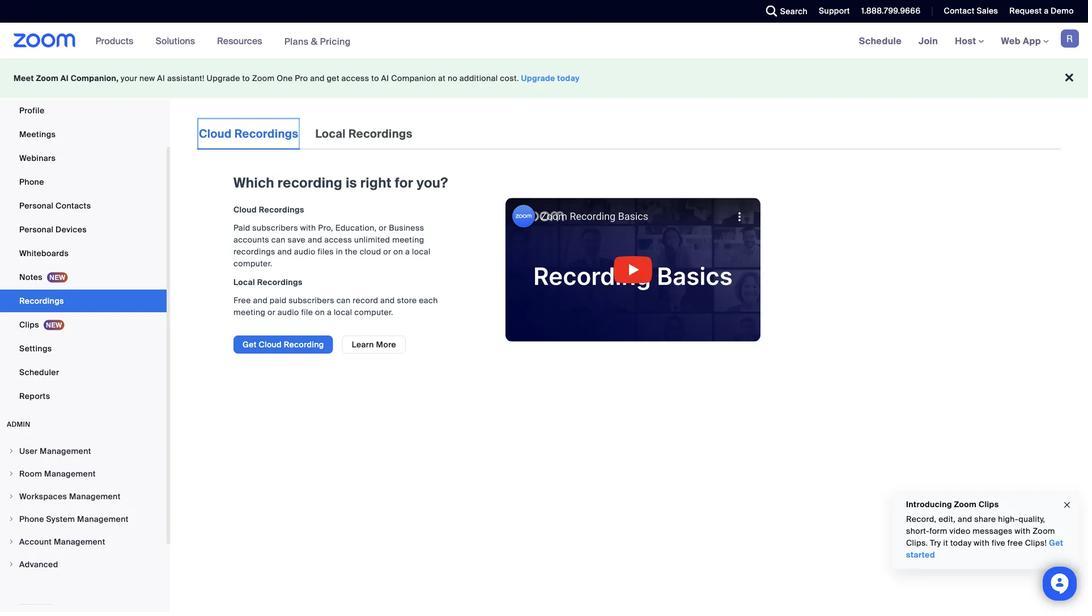 Task type: locate. For each thing, give the bounding box(es) containing it.
2 horizontal spatial ai
[[381, 73, 389, 84]]

local recordings
[[316, 126, 413, 141], [234, 277, 303, 288]]

0 horizontal spatial on
[[315, 307, 325, 318]]

get cloud recording button
[[234, 336, 333, 354]]

zoom logo image
[[14, 33, 76, 48]]

phone
[[19, 177, 44, 187], [19, 514, 44, 525]]

computer. inside the free and paid subscribers can record and store each meeting or audio file on a local computer.
[[355, 307, 394, 318]]

0 horizontal spatial upgrade
[[207, 73, 240, 84]]

recording
[[278, 174, 343, 192]]

audio down paid
[[278, 307, 299, 318]]

2 horizontal spatial with
[[1016, 526, 1031, 537]]

or
[[379, 223, 387, 233], [384, 247, 392, 257], [268, 307, 276, 318]]

banner
[[0, 23, 1089, 60]]

1 upgrade from the left
[[207, 73, 240, 84]]

access
[[342, 73, 370, 84], [325, 235, 352, 245]]

2 horizontal spatial cloud
[[259, 339, 282, 350]]

reports
[[19, 391, 50, 402]]

5 right image from the top
[[8, 561, 15, 568]]

1.888.799.9666 button
[[853, 0, 924, 23], [862, 6, 921, 16]]

1 vertical spatial with
[[1016, 526, 1031, 537]]

0 horizontal spatial get
[[243, 339, 257, 350]]

upgrade right cost.
[[522, 73, 556, 84]]

audio down save
[[294, 247, 316, 257]]

0 vertical spatial clips
[[19, 320, 39, 330]]

can inside the paid subscribers with pro, education, or business accounts can save and access unlimited meeting recordings and audio files in the cloud or on a local computer.
[[272, 235, 286, 245]]

ai right new
[[157, 73, 165, 84]]

1 right image from the top
[[8, 448, 15, 455]]

0 vertical spatial can
[[272, 235, 286, 245]]

clips up share at the bottom right
[[979, 499, 1000, 510]]

1 vertical spatial cloud recordings
[[234, 204, 304, 215]]

right image up right image
[[8, 493, 15, 500]]

close image
[[1063, 499, 1072, 512]]

file
[[301, 307, 313, 318]]

meet
[[14, 73, 34, 84]]

0 horizontal spatial local
[[334, 307, 353, 318]]

access up in
[[325, 235, 352, 245]]

account management
[[19, 537, 105, 547]]

and inside record, edit, and share high-quality, short-form video messages with zoom clips. try it today with five free clips!
[[958, 514, 973, 525]]

personal devices link
[[0, 218, 167, 241]]

introducing
[[907, 499, 953, 510]]

1 vertical spatial cloud
[[234, 204, 257, 215]]

accounts
[[234, 235, 269, 245]]

0 vertical spatial subscribers
[[253, 223, 298, 233]]

1 vertical spatial local
[[234, 277, 255, 288]]

1 horizontal spatial with
[[975, 538, 990, 549]]

zoom
[[36, 73, 59, 84], [252, 73, 275, 84], [955, 499, 977, 510], [1033, 526, 1056, 537]]

management up room management
[[40, 446, 91, 457]]

1 horizontal spatial meeting
[[393, 235, 424, 245]]

0 horizontal spatial ai
[[61, 73, 69, 84]]

contact
[[945, 6, 975, 16]]

get right clips! on the bottom
[[1050, 538, 1064, 549]]

short-
[[907, 526, 930, 537]]

phone link
[[0, 171, 167, 193]]

2 vertical spatial or
[[268, 307, 276, 318]]

computer. down the "recordings"
[[234, 259, 273, 269]]

or right cloud
[[384, 247, 392, 257]]

meetings navigation
[[851, 23, 1089, 60]]

cloud
[[199, 126, 232, 141], [234, 204, 257, 215], [259, 339, 282, 350]]

0 vertical spatial phone
[[19, 177, 44, 187]]

on right file
[[315, 307, 325, 318]]

can left record
[[337, 295, 351, 306]]

1 vertical spatial get
[[1050, 538, 1064, 549]]

0 horizontal spatial to
[[242, 73, 250, 84]]

0 vertical spatial today
[[558, 73, 580, 84]]

1 horizontal spatial on
[[394, 247, 403, 257]]

1 horizontal spatial cloud
[[234, 204, 257, 215]]

products
[[96, 35, 134, 47]]

recordings down notes
[[19, 296, 64, 306]]

right image inside account management menu item
[[8, 539, 15, 546]]

record
[[353, 295, 378, 306]]

phone for phone
[[19, 177, 44, 187]]

and down save
[[278, 247, 292, 257]]

a down "business"
[[406, 247, 410, 257]]

get
[[243, 339, 257, 350], [1050, 538, 1064, 549]]

0 horizontal spatial computer.
[[234, 259, 273, 269]]

0 horizontal spatial today
[[558, 73, 580, 84]]

0 vertical spatial audio
[[294, 247, 316, 257]]

right image left advanced
[[8, 561, 15, 568]]

1 horizontal spatial local
[[412, 247, 431, 257]]

store
[[397, 295, 417, 306]]

0 vertical spatial on
[[394, 247, 403, 257]]

room management menu item
[[0, 463, 167, 485]]

0 horizontal spatial a
[[327, 307, 332, 318]]

1 horizontal spatial ai
[[157, 73, 165, 84]]

get inside get started
[[1050, 538, 1064, 549]]

right image down right image
[[8, 539, 15, 546]]

cloud recordings down 'which'
[[234, 204, 304, 215]]

clips
[[19, 320, 39, 330], [979, 499, 1000, 510]]

cloud recordings up 'which'
[[199, 126, 299, 141]]

form
[[930, 526, 948, 537]]

resources
[[217, 35, 262, 47]]

recordings link
[[0, 290, 167, 313]]

advanced
[[19, 559, 58, 570]]

share
[[975, 514, 997, 525]]

host button
[[956, 35, 985, 47]]

today
[[558, 73, 580, 84], [951, 538, 972, 549]]

0 vertical spatial local recordings
[[316, 126, 413, 141]]

subscribers inside the free and paid subscribers can record and store each meeting or audio file on a local computer.
[[289, 295, 335, 306]]

0 vertical spatial local
[[316, 126, 346, 141]]

at
[[438, 73, 446, 84]]

0 vertical spatial meeting
[[393, 235, 424, 245]]

0 horizontal spatial can
[[272, 235, 286, 245]]

2 right image from the top
[[8, 471, 15, 478]]

1 vertical spatial phone
[[19, 514, 44, 525]]

workspaces management menu item
[[0, 486, 167, 508]]

or down paid
[[268, 307, 276, 318]]

1 ai from the left
[[61, 73, 69, 84]]

1 horizontal spatial a
[[406, 247, 410, 257]]

right image inside room management menu item
[[8, 471, 15, 478]]

right image inside workspaces management menu item
[[8, 493, 15, 500]]

get inside button
[[243, 339, 257, 350]]

1 horizontal spatial to
[[372, 73, 379, 84]]

and left get on the left of the page
[[310, 73, 325, 84]]

computer.
[[234, 259, 273, 269], [355, 307, 394, 318]]

0 vertical spatial personal
[[19, 200, 54, 211]]

1 vertical spatial a
[[406, 247, 410, 257]]

meeting down "business"
[[393, 235, 424, 245]]

high-
[[999, 514, 1019, 525]]

meeting inside the paid subscribers with pro, education, or business accounts can save and access unlimited meeting recordings and audio files in the cloud or on a local computer.
[[393, 235, 424, 245]]

to down resources dropdown button
[[242, 73, 250, 84]]

phone down the webinars
[[19, 177, 44, 187]]

or inside the free and paid subscribers can record and store each meeting or audio file on a local computer.
[[268, 307, 276, 318]]

3 right image from the top
[[8, 493, 15, 500]]

web
[[1002, 35, 1021, 47]]

access inside the paid subscribers with pro, education, or business accounts can save and access unlimited meeting recordings and audio files in the cloud or on a local computer.
[[325, 235, 352, 245]]

and
[[310, 73, 325, 84], [308, 235, 322, 245], [278, 247, 292, 257], [253, 295, 268, 306], [381, 295, 395, 306], [958, 514, 973, 525]]

phone inside personal menu menu
[[19, 177, 44, 187]]

audio inside the free and paid subscribers can record and store each meeting or audio file on a local computer.
[[278, 307, 299, 318]]

personal menu menu
[[0, 75, 167, 409]]

right
[[361, 174, 392, 192]]

cloud inside button
[[259, 339, 282, 350]]

for
[[395, 174, 414, 192]]

meeting
[[393, 235, 424, 245], [234, 307, 266, 318]]

1 vertical spatial can
[[337, 295, 351, 306]]

on down "business"
[[394, 247, 403, 257]]

notes
[[19, 272, 43, 282]]

local recordings tab
[[314, 118, 414, 150]]

0 vertical spatial get
[[243, 339, 257, 350]]

ai left companion
[[381, 73, 389, 84]]

2 vertical spatial cloud
[[259, 339, 282, 350]]

clips link
[[0, 314, 167, 336]]

local recordings up right
[[316, 126, 413, 141]]

personal contacts
[[19, 200, 91, 211]]

clips up settings
[[19, 320, 39, 330]]

access right get on the left of the page
[[342, 73, 370, 84]]

4 right image from the top
[[8, 539, 15, 546]]

request a demo
[[1010, 6, 1075, 16]]

edit,
[[939, 514, 956, 525]]

0 horizontal spatial with
[[300, 223, 316, 233]]

1 horizontal spatial clips
[[979, 499, 1000, 510]]

local recordings inside tab
[[316, 126, 413, 141]]

phone inside phone system management menu item
[[19, 514, 44, 525]]

1 vertical spatial or
[[384, 247, 392, 257]]

with up save
[[300, 223, 316, 233]]

whiteboards link
[[0, 242, 167, 265]]

upgrade
[[207, 73, 240, 84], [522, 73, 556, 84]]

you?
[[417, 174, 448, 192]]

more
[[376, 339, 396, 350]]

personal
[[19, 200, 54, 211], [19, 224, 54, 235]]

1 phone from the top
[[19, 177, 44, 187]]

upgrade down 'product information' 'navigation' on the left of page
[[207, 73, 240, 84]]

a left demo
[[1045, 6, 1049, 16]]

1 horizontal spatial get
[[1050, 538, 1064, 549]]

2 personal from the top
[[19, 224, 54, 235]]

unlimited
[[354, 235, 390, 245]]

right image left room
[[8, 471, 15, 478]]

contact sales link
[[936, 0, 1002, 23], [945, 6, 999, 16]]

get down 'free' at the top of page
[[243, 339, 257, 350]]

0 vertical spatial with
[[300, 223, 316, 233]]

with up 'free'
[[1016, 526, 1031, 537]]

product information navigation
[[87, 23, 360, 60]]

recordings up 'which'
[[235, 126, 299, 141]]

management down phone system management menu item
[[54, 537, 105, 547]]

phone system management menu item
[[0, 509, 167, 530]]

0 vertical spatial a
[[1045, 6, 1049, 16]]

phone right right image
[[19, 514, 44, 525]]

1 horizontal spatial local
[[316, 126, 346, 141]]

2 horizontal spatial a
[[1045, 6, 1049, 16]]

0 horizontal spatial clips
[[19, 320, 39, 330]]

local up 'free' at the top of page
[[234, 277, 255, 288]]

subscribers
[[253, 223, 298, 233], [289, 295, 335, 306]]

webinars link
[[0, 147, 167, 170]]

management down room management menu item
[[69, 491, 121, 502]]

cloud recordings tab
[[197, 118, 300, 150]]

1 vertical spatial clips
[[979, 499, 1000, 510]]

1 vertical spatial personal
[[19, 224, 54, 235]]

paid
[[234, 223, 250, 233]]

1 vertical spatial subscribers
[[289, 295, 335, 306]]

record, edit, and share high-quality, short-form video messages with zoom clips. try it today with five free clips!
[[907, 514, 1056, 549]]

workspaces
[[19, 491, 67, 502]]

solutions
[[156, 35, 195, 47]]

management up workspaces management
[[44, 469, 96, 479]]

right image for account
[[8, 539, 15, 546]]

subscribers inside the paid subscribers with pro, education, or business accounts can save and access unlimited meeting recordings and audio files in the cloud or on a local computer.
[[253, 223, 298, 233]]

right image for user
[[8, 448, 15, 455]]

1 horizontal spatial local recordings
[[316, 126, 413, 141]]

local up which recording is right for you?
[[316, 126, 346, 141]]

meeting down 'free' at the top of page
[[234, 307, 266, 318]]

1 horizontal spatial today
[[951, 538, 972, 549]]

0 vertical spatial computer.
[[234, 259, 273, 269]]

recording
[[284, 339, 324, 350]]

0 horizontal spatial cloud
[[199, 126, 232, 141]]

personal up whiteboards
[[19, 224, 54, 235]]

to left companion
[[372, 73, 379, 84]]

whiteboards
[[19, 248, 69, 259]]

1 vertical spatial local recordings
[[234, 277, 303, 288]]

user management
[[19, 446, 91, 457]]

on inside the free and paid subscribers can record and store each meeting or audio file on a local computer.
[[315, 307, 325, 318]]

ai left companion,
[[61, 73, 69, 84]]

zoom up clips! on the bottom
[[1033, 526, 1056, 537]]

management
[[40, 446, 91, 457], [44, 469, 96, 479], [69, 491, 121, 502], [77, 514, 129, 525], [54, 537, 105, 547]]

free
[[1008, 538, 1024, 549]]

1 vertical spatial on
[[315, 307, 325, 318]]

1 vertical spatial meeting
[[234, 307, 266, 318]]

can left save
[[272, 235, 286, 245]]

management inside menu item
[[40, 446, 91, 457]]

plans
[[284, 35, 309, 47]]

with inside the paid subscribers with pro, education, or business accounts can save and access unlimited meeting recordings and audio files in the cloud or on a local computer.
[[300, 223, 316, 233]]

companion
[[391, 73, 436, 84]]

1 horizontal spatial upgrade
[[522, 73, 556, 84]]

audio inside the paid subscribers with pro, education, or business accounts can save and access unlimited meeting recordings and audio files in the cloud or on a local computer.
[[294, 247, 316, 257]]

1 vertical spatial access
[[325, 235, 352, 245]]

0 vertical spatial cloud recordings
[[199, 126, 299, 141]]

audio
[[294, 247, 316, 257], [278, 307, 299, 318]]

and up video
[[958, 514, 973, 525]]

1 vertical spatial today
[[951, 538, 972, 549]]

right image inside 'user management' menu item
[[8, 448, 15, 455]]

subscribers up save
[[253, 223, 298, 233]]

a right file
[[327, 307, 332, 318]]

local
[[412, 247, 431, 257], [334, 307, 353, 318]]

1 personal from the top
[[19, 200, 54, 211]]

on inside the paid subscribers with pro, education, or business accounts can save and access unlimited meeting recordings and audio files in the cloud or on a local computer.
[[394, 247, 403, 257]]

right image left user
[[8, 448, 15, 455]]

learn more
[[352, 339, 396, 350]]

a inside the free and paid subscribers can record and store each meeting or audio file on a local computer.
[[327, 307, 332, 318]]

join
[[919, 35, 939, 47]]

local down "business"
[[412, 247, 431, 257]]

management for account management
[[54, 537, 105, 547]]

personal for personal devices
[[19, 224, 54, 235]]

2 vertical spatial with
[[975, 538, 990, 549]]

personal up personal devices
[[19, 200, 54, 211]]

computer. down record
[[355, 307, 394, 318]]

meet zoom ai companion, footer
[[0, 59, 1089, 98]]

2 to from the left
[[372, 73, 379, 84]]

0 horizontal spatial meeting
[[234, 307, 266, 318]]

zoom right meet
[[36, 73, 59, 84]]

right image
[[8, 448, 15, 455], [8, 471, 15, 478], [8, 493, 15, 500], [8, 539, 15, 546], [8, 561, 15, 568]]

1 vertical spatial computer.
[[355, 307, 394, 318]]

request
[[1010, 6, 1043, 16]]

pro,
[[318, 223, 333, 233]]

&
[[311, 35, 318, 47]]

join link
[[911, 23, 947, 59]]

with down messages
[[975, 538, 990, 549]]

0 vertical spatial local
[[412, 247, 431, 257]]

0 vertical spatial cloud
[[199, 126, 232, 141]]

or up unlimited
[[379, 223, 387, 233]]

2 vertical spatial a
[[327, 307, 332, 318]]

0 vertical spatial access
[[342, 73, 370, 84]]

1 horizontal spatial can
[[337, 295, 351, 306]]

local recordings up paid
[[234, 277, 303, 288]]

2 phone from the top
[[19, 514, 44, 525]]

1 vertical spatial audio
[[278, 307, 299, 318]]

local right file
[[334, 307, 353, 318]]

1 horizontal spatial computer.
[[355, 307, 394, 318]]

subscribers up file
[[289, 295, 335, 306]]

1 vertical spatial local
[[334, 307, 353, 318]]

zoom left one
[[252, 73, 275, 84]]

sales
[[977, 6, 999, 16]]

web app button
[[1002, 35, 1050, 47]]



Task type: vqa. For each thing, say whether or not it's contained in the screenshot.
2nd PM from the right
no



Task type: describe. For each thing, give the bounding box(es) containing it.
in
[[336, 247, 343, 257]]

introducing zoom clips
[[907, 499, 1000, 510]]

profile link
[[0, 99, 167, 122]]

main content element
[[197, 118, 1062, 365]]

devices
[[56, 224, 87, 235]]

assistant!
[[167, 73, 205, 84]]

and left the store
[[381, 295, 395, 306]]

recordings up right
[[349, 126, 413, 141]]

host
[[956, 35, 979, 47]]

phone system management
[[19, 514, 129, 525]]

1 to from the left
[[242, 73, 250, 84]]

support
[[820, 6, 851, 16]]

profile picture image
[[1062, 29, 1080, 48]]

try
[[931, 538, 942, 549]]

workspaces management
[[19, 491, 121, 502]]

learn
[[352, 339, 374, 350]]

zoom inside record, edit, and share high-quality, short-form video messages with zoom clips. try it today with five free clips!
[[1033, 526, 1056, 537]]

recordings inside personal menu menu
[[19, 296, 64, 306]]

settings
[[19, 343, 52, 354]]

management for user management
[[40, 446, 91, 457]]

recordings up save
[[259, 204, 304, 215]]

which
[[234, 174, 274, 192]]

contacts
[[56, 200, 91, 211]]

room management
[[19, 469, 96, 479]]

record,
[[907, 514, 937, 525]]

phone for phone system management
[[19, 514, 44, 525]]

personal for personal contacts
[[19, 200, 54, 211]]

local inside the paid subscribers with pro, education, or business accounts can save and access unlimited meeting recordings and audio files in the cloud or on a local computer.
[[412, 247, 431, 257]]

clips.
[[907, 538, 929, 549]]

get cloud recording
[[243, 339, 324, 350]]

scheduler link
[[0, 361, 167, 384]]

get started link
[[907, 538, 1064, 561]]

is
[[346, 174, 357, 192]]

app
[[1024, 35, 1042, 47]]

profile
[[19, 105, 44, 116]]

contact sales
[[945, 6, 999, 16]]

today inside meet zoom ai companion, footer
[[558, 73, 580, 84]]

upgrade today link
[[522, 73, 580, 84]]

management for room management
[[44, 469, 96, 479]]

right image for workspaces
[[8, 493, 15, 500]]

0 horizontal spatial local recordings
[[234, 277, 303, 288]]

settings link
[[0, 337, 167, 360]]

advanced menu item
[[0, 554, 167, 576]]

no
[[448, 73, 458, 84]]

meetings
[[19, 129, 56, 140]]

admin menu menu
[[0, 441, 167, 577]]

3 ai from the left
[[381, 73, 389, 84]]

cloud inside tab
[[199, 126, 232, 141]]

local inside the free and paid subscribers can record and store each meeting or audio file on a local computer.
[[334, 307, 353, 318]]

meetings link
[[0, 123, 167, 146]]

video
[[950, 526, 971, 537]]

meet zoom ai companion, your new ai assistant! upgrade to zoom one pro and get access to ai companion at no additional cost. upgrade today
[[14, 73, 580, 84]]

schedule link
[[851, 23, 911, 59]]

computer. inside the paid subscribers with pro, education, or business accounts can save and access unlimited meeting recordings and audio files in the cloud or on a local computer.
[[234, 259, 273, 269]]

files
[[318, 247, 334, 257]]

started
[[907, 550, 936, 561]]

local inside local recordings tab
[[316, 126, 346, 141]]

2 ai from the left
[[157, 73, 165, 84]]

search button
[[758, 0, 811, 23]]

notes link
[[0, 266, 167, 289]]

and down pro,
[[308, 235, 322, 245]]

user management menu item
[[0, 441, 167, 462]]

which recording is right for you?
[[234, 174, 448, 192]]

admin
[[7, 420, 30, 429]]

the
[[345, 247, 358, 257]]

quality,
[[1019, 514, 1046, 525]]

get for get cloud recording
[[243, 339, 257, 350]]

2 upgrade from the left
[[522, 73, 556, 84]]

system
[[46, 514, 75, 525]]

solutions button
[[156, 23, 200, 59]]

save
[[288, 235, 306, 245]]

and inside meet zoom ai companion, footer
[[310, 73, 325, 84]]

management down workspaces management menu item in the left of the page
[[77, 514, 129, 525]]

free
[[234, 295, 251, 306]]

recordings up paid
[[257, 277, 303, 288]]

additional
[[460, 73, 498, 84]]

0 vertical spatial or
[[379, 223, 387, 233]]

get for get started
[[1050, 538, 1064, 549]]

clips inside personal menu menu
[[19, 320, 39, 330]]

meeting inside the free and paid subscribers can record and store each meeting or audio file on a local computer.
[[234, 307, 266, 318]]

plans & pricing
[[284, 35, 351, 47]]

can inside the free and paid subscribers can record and store each meeting or audio file on a local computer.
[[337, 295, 351, 306]]

right image for room
[[8, 471, 15, 478]]

products button
[[96, 23, 139, 59]]

0 horizontal spatial local
[[234, 277, 255, 288]]

search
[[781, 6, 808, 16]]

messages
[[973, 526, 1013, 537]]

personal contacts link
[[0, 195, 167, 217]]

zoom up the edit,
[[955, 499, 977, 510]]

pricing
[[320, 35, 351, 47]]

companion,
[[71, 73, 119, 84]]

demo
[[1052, 6, 1075, 16]]

today inside record, edit, and share high-quality, short-form video messages with zoom clips. try it today with five free clips!
[[951, 538, 972, 549]]

right image inside advanced menu item
[[8, 561, 15, 568]]

education,
[[336, 223, 377, 233]]

get
[[327, 73, 340, 84]]

one
[[277, 73, 293, 84]]

paid subscribers with pro, education, or business accounts can save and access unlimited meeting recordings and audio files in the cloud or on a local computer.
[[234, 223, 431, 269]]

paid
[[270, 295, 287, 306]]

scheduler
[[19, 367, 59, 378]]

right image
[[8, 516, 15, 523]]

tabs of recording tab list
[[197, 118, 414, 150]]

account management menu item
[[0, 531, 167, 553]]

room
[[19, 469, 42, 479]]

webinars
[[19, 153, 56, 163]]

your
[[121, 73, 137, 84]]

a inside the paid subscribers with pro, education, or business accounts can save and access unlimited meeting recordings and audio files in the cloud or on a local computer.
[[406, 247, 410, 257]]

recordings
[[234, 247, 275, 257]]

and left paid
[[253, 295, 268, 306]]

cloud recordings inside cloud recordings tab
[[199, 126, 299, 141]]

user
[[19, 446, 38, 457]]

management for workspaces management
[[69, 491, 121, 502]]

1.888.799.9666
[[862, 6, 921, 16]]

five
[[992, 538, 1006, 549]]

banner containing products
[[0, 23, 1089, 60]]

get started
[[907, 538, 1064, 561]]

clips!
[[1026, 538, 1048, 549]]

access inside meet zoom ai companion, footer
[[342, 73, 370, 84]]

pro
[[295, 73, 308, 84]]



